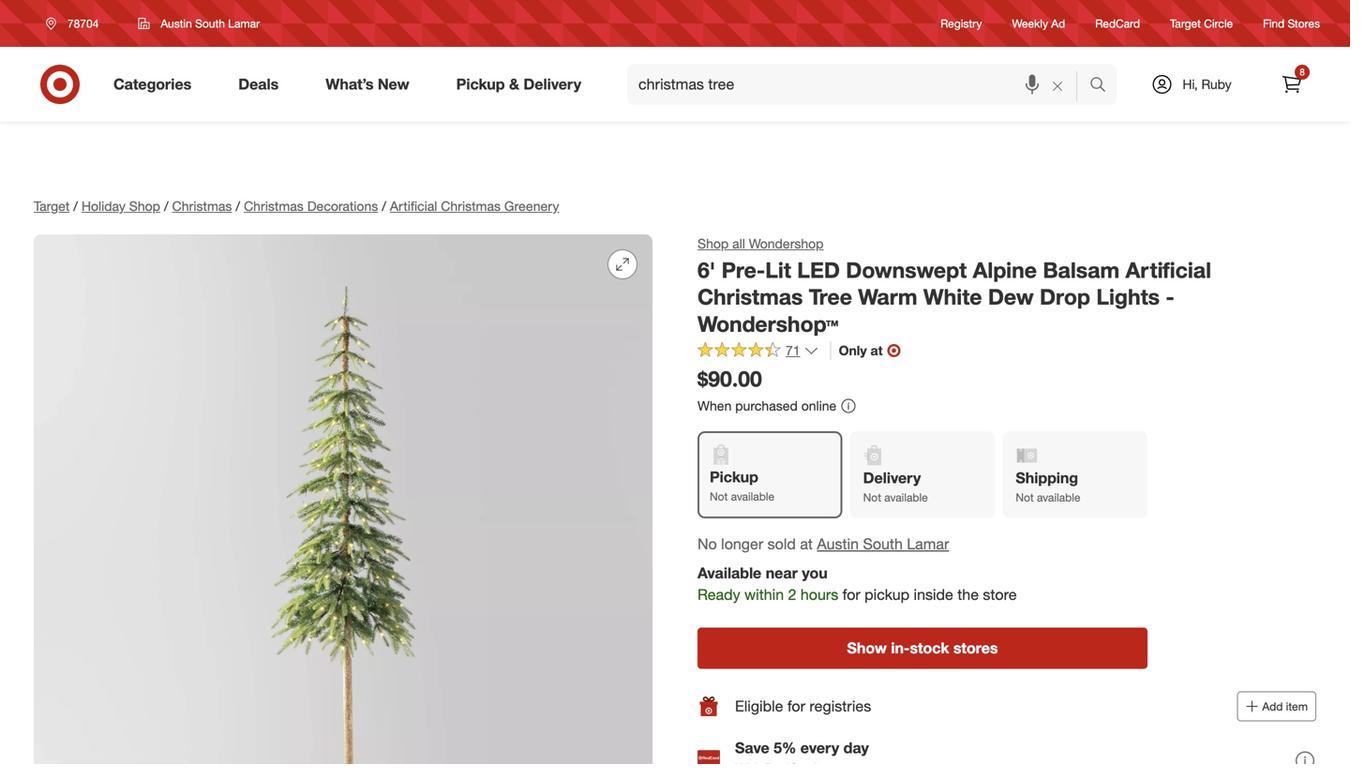 Task type: locate. For each thing, give the bounding box(es) containing it.
austin up categories link
[[161, 16, 192, 30]]

target
[[1171, 16, 1201, 30], [34, 198, 70, 214]]

in-
[[891, 639, 910, 658]]

1 horizontal spatial at
[[871, 343, 883, 359]]

available
[[731, 490, 775, 504], [885, 490, 928, 505], [1037, 490, 1081, 505]]

2 horizontal spatial available
[[1037, 490, 1081, 505]]

shop left all
[[698, 235, 729, 252]]

delivery right &
[[524, 75, 582, 93]]

0 horizontal spatial lamar
[[228, 16, 260, 30]]

1 horizontal spatial delivery
[[864, 469, 921, 487]]

pickup left &
[[456, 75, 505, 93]]

available up austin south lamar button
[[885, 490, 928, 505]]

only at
[[839, 343, 883, 359]]

available down shipping at the right of page
[[1037, 490, 1081, 505]]

/ left christmas link
[[164, 198, 169, 214]]

pickup
[[456, 75, 505, 93], [710, 468, 759, 486]]

balsam
[[1043, 257, 1120, 283]]

not up no
[[710, 490, 728, 504]]

1 vertical spatial lamar
[[907, 535, 950, 553]]

/ right christmas link
[[236, 198, 240, 214]]

shop right holiday on the top
[[129, 198, 160, 214]]

south
[[195, 16, 225, 30], [863, 535, 903, 553]]

for right eligible
[[788, 698, 806, 716]]

categories link
[[98, 64, 215, 105]]

0 vertical spatial target
[[1171, 16, 1201, 30]]

5%
[[774, 739, 797, 758]]

redcard
[[1096, 16, 1141, 30]]

for right hours
[[843, 586, 861, 604]]

categories
[[113, 75, 192, 93]]

78704 button
[[34, 7, 119, 40]]

christmas inside shop all wondershop 6' pre-lit led downswept alpine balsam artificial christmas tree warm white dew drop lights - wondershop™
[[698, 284, 803, 310]]

shop
[[129, 198, 160, 214], [698, 235, 729, 252]]

target link
[[34, 198, 70, 214]]

christmas
[[172, 198, 232, 214], [244, 198, 304, 214], [441, 198, 501, 214], [698, 284, 803, 310]]

1 vertical spatial artificial
[[1126, 257, 1212, 283]]

1 vertical spatial target
[[34, 198, 70, 214]]

0 horizontal spatial not
[[710, 490, 728, 504]]

0 vertical spatial shop
[[129, 198, 160, 214]]

1 horizontal spatial not
[[864, 490, 882, 505]]

What can we help you find? suggestions appear below search field
[[628, 64, 1095, 105]]

south up available near you ready within 2 hours for pickup inside the store
[[863, 535, 903, 553]]

1 horizontal spatial artificial
[[1126, 257, 1212, 283]]

4 / from the left
[[382, 198, 386, 214]]

1 vertical spatial delivery
[[864, 469, 921, 487]]

3 / from the left
[[236, 198, 240, 214]]

what's new
[[326, 75, 410, 93]]

delivery not available
[[864, 469, 928, 505]]

1 horizontal spatial south
[[863, 535, 903, 553]]

1 horizontal spatial austin
[[817, 535, 859, 553]]

white
[[924, 284, 982, 310]]

0 vertical spatial pickup
[[456, 75, 505, 93]]

hours
[[801, 586, 839, 604]]

1 horizontal spatial shop
[[698, 235, 729, 252]]

lamar up inside
[[907, 535, 950, 553]]

add item
[[1263, 700, 1308, 714]]

delivery
[[524, 75, 582, 93], [864, 469, 921, 487]]

1 vertical spatial at
[[800, 535, 813, 553]]

circle
[[1205, 16, 1234, 30]]

0 vertical spatial lamar
[[228, 16, 260, 30]]

every
[[801, 739, 840, 758]]

artificial up -
[[1126, 257, 1212, 283]]

8
[[1300, 66, 1305, 78]]

available up "longer"
[[731, 490, 775, 504]]

0 horizontal spatial available
[[731, 490, 775, 504]]

christmas down pre-
[[698, 284, 803, 310]]

hi, ruby
[[1183, 76, 1232, 92]]

holiday
[[82, 198, 126, 214]]

artificial for /
[[390, 198, 437, 214]]

0 horizontal spatial shop
[[129, 198, 160, 214]]

delivery inside delivery not available
[[864, 469, 921, 487]]

1 horizontal spatial available
[[885, 490, 928, 505]]

1 horizontal spatial target
[[1171, 16, 1201, 30]]

pickup inside pickup not available
[[710, 468, 759, 486]]

0 horizontal spatial pickup
[[456, 75, 505, 93]]

longer
[[721, 535, 764, 553]]

save 5% every day
[[735, 739, 869, 758]]

weekly
[[1013, 16, 1049, 30]]

artificial for balsam
[[1126, 257, 1212, 283]]

stores
[[1288, 16, 1321, 30]]

0 horizontal spatial target
[[34, 198, 70, 214]]

at right sold
[[800, 535, 813, 553]]

stores
[[954, 639, 998, 658]]

all
[[733, 235, 745, 252]]

delivery up austin south lamar button
[[864, 469, 921, 487]]

/
[[73, 198, 78, 214], [164, 198, 169, 214], [236, 198, 240, 214], [382, 198, 386, 214]]

pickup not available
[[710, 468, 775, 504]]

you
[[802, 564, 828, 582]]

find stores
[[1264, 16, 1321, 30]]

not up austin south lamar button
[[864, 490, 882, 505]]

0 horizontal spatial delivery
[[524, 75, 582, 93]]

find stores link
[[1264, 15, 1321, 31]]

1 horizontal spatial for
[[843, 586, 861, 604]]

day
[[844, 739, 869, 758]]

0 vertical spatial artificial
[[390, 198, 437, 214]]

south up 'deals' 'link'
[[195, 16, 225, 30]]

austin inside austin south lamar dropdown button
[[161, 16, 192, 30]]

available for delivery
[[885, 490, 928, 505]]

christmas decorations link
[[244, 198, 378, 214]]

not inside delivery not available
[[864, 490, 882, 505]]

not inside the shipping not available
[[1016, 490, 1034, 505]]

0 horizontal spatial austin
[[161, 16, 192, 30]]

lamar up deals
[[228, 16, 260, 30]]

target left holiday on the top
[[34, 198, 70, 214]]

artificial inside shop all wondershop 6' pre-lit led downswept alpine balsam artificial christmas tree warm white dew drop lights - wondershop™
[[1126, 257, 1212, 283]]

1 vertical spatial for
[[788, 698, 806, 716]]

artificial
[[390, 198, 437, 214], [1126, 257, 1212, 283]]

not for pickup
[[710, 490, 728, 504]]

available inside the shipping not available
[[1037, 490, 1081, 505]]

6&#39; pre-lit led downswept alpine balsam artificial christmas tree warm white dew drop lights - wondershop&#8482;, 1 of 8 image
[[34, 234, 653, 764]]

not inside pickup not available
[[710, 490, 728, 504]]

0 vertical spatial for
[[843, 586, 861, 604]]

not down shipping at the right of page
[[1016, 490, 1034, 505]]

for
[[843, 586, 861, 604], [788, 698, 806, 716]]

christmas left decorations
[[244, 198, 304, 214]]

target left circle
[[1171, 16, 1201, 30]]

0 horizontal spatial south
[[195, 16, 225, 30]]

6'
[[698, 257, 716, 283]]

0 vertical spatial austin
[[161, 16, 192, 30]]

1 vertical spatial pickup
[[710, 468, 759, 486]]

0 vertical spatial south
[[195, 16, 225, 30]]

redcard link
[[1096, 15, 1141, 31]]

artificial right decorations
[[390, 198, 437, 214]]

hi,
[[1183, 76, 1198, 92]]

1 horizontal spatial pickup
[[710, 468, 759, 486]]

/ right target link
[[73, 198, 78, 214]]

tree
[[809, 284, 853, 310]]

pickup up "longer"
[[710, 468, 759, 486]]

austin
[[161, 16, 192, 30], [817, 535, 859, 553]]

1 horizontal spatial lamar
[[907, 535, 950, 553]]

/ right decorations
[[382, 198, 386, 214]]

austin up you
[[817, 535, 859, 553]]

lamar
[[228, 16, 260, 30], [907, 535, 950, 553]]

what's new link
[[310, 64, 433, 105]]

decorations
[[307, 198, 378, 214]]

at
[[871, 343, 883, 359], [800, 535, 813, 553]]

available inside delivery not available
[[885, 490, 928, 505]]

eligible
[[735, 698, 784, 716]]

south inside austin south lamar dropdown button
[[195, 16, 225, 30]]

1 vertical spatial south
[[863, 535, 903, 553]]

1 vertical spatial austin
[[817, 535, 859, 553]]

only
[[839, 343, 867, 359]]

1 vertical spatial shop
[[698, 235, 729, 252]]

2 horizontal spatial not
[[1016, 490, 1034, 505]]

0 horizontal spatial artificial
[[390, 198, 437, 214]]

shipping not available
[[1016, 469, 1081, 505]]

available inside pickup not available
[[731, 490, 775, 504]]

at right only
[[871, 343, 883, 359]]



Task type: vqa. For each thing, say whether or not it's contained in the screenshot.
page at the bottom of the page
no



Task type: describe. For each thing, give the bounding box(es) containing it.
no longer sold at austin south lamar
[[698, 535, 950, 553]]

lit
[[766, 257, 792, 283]]

show
[[847, 639, 887, 658]]

weekly ad
[[1013, 16, 1066, 30]]

stock
[[910, 639, 950, 658]]

shop inside shop all wondershop 6' pre-lit led downswept alpine balsam artificial christmas tree warm white dew drop lights - wondershop™
[[698, 235, 729, 252]]

8 link
[[1272, 64, 1313, 105]]

not for delivery
[[864, 490, 882, 505]]

shop all wondershop 6' pre-lit led downswept alpine balsam artificial christmas tree warm white dew drop lights - wondershop™
[[698, 235, 1212, 337]]

deals
[[238, 75, 279, 93]]

search
[[1081, 77, 1127, 95]]

71
[[786, 343, 801, 359]]

store
[[983, 586, 1017, 604]]

pickup & delivery link
[[441, 64, 605, 105]]

registry
[[941, 16, 983, 30]]

dew
[[988, 284, 1034, 310]]

add
[[1263, 700, 1283, 714]]

shipping
[[1016, 469, 1079, 487]]

78704
[[68, 16, 99, 30]]

ruby
[[1202, 76, 1232, 92]]

&
[[509, 75, 520, 93]]

0 vertical spatial delivery
[[524, 75, 582, 93]]

find
[[1264, 16, 1285, 30]]

for inside available near you ready within 2 hours for pickup inside the store
[[843, 586, 861, 604]]

target for target circle
[[1171, 16, 1201, 30]]

christmas link
[[172, 198, 232, 214]]

registries
[[810, 698, 872, 716]]

eligible for registries
[[735, 698, 872, 716]]

drop
[[1040, 284, 1091, 310]]

0 horizontal spatial for
[[788, 698, 806, 716]]

pickup
[[865, 586, 910, 604]]

ready
[[698, 586, 741, 604]]

pickup & delivery
[[456, 75, 582, 93]]

0 horizontal spatial at
[[800, 535, 813, 553]]

austin south lamar button
[[126, 7, 272, 40]]

when purchased online
[[698, 398, 837, 414]]

holiday shop link
[[82, 198, 160, 214]]

near
[[766, 564, 798, 582]]

available
[[698, 564, 762, 582]]

0 vertical spatial at
[[871, 343, 883, 359]]

registry link
[[941, 15, 983, 31]]

deals link
[[222, 64, 302, 105]]

inside
[[914, 586, 954, 604]]

pickup for not
[[710, 468, 759, 486]]

target for target / holiday shop / christmas / christmas decorations / artificial christmas greenery
[[34, 198, 70, 214]]

target circle link
[[1171, 15, 1234, 31]]

show in-stock stores button
[[698, 628, 1148, 669]]

not for shipping
[[1016, 490, 1034, 505]]

search button
[[1081, 64, 1127, 109]]

target circle
[[1171, 16, 1234, 30]]

artificial christmas greenery link
[[390, 198, 559, 214]]

austin south lamar button
[[817, 534, 950, 555]]

greenery
[[504, 198, 559, 214]]

led
[[798, 257, 840, 283]]

pre-
[[722, 257, 766, 283]]

target / holiday shop / christmas / christmas decorations / artificial christmas greenery
[[34, 198, 559, 214]]

save
[[735, 739, 770, 758]]

sold
[[768, 535, 796, 553]]

lights
[[1097, 284, 1160, 310]]

2 / from the left
[[164, 198, 169, 214]]

new
[[378, 75, 410, 93]]

within
[[745, 586, 784, 604]]

item
[[1287, 700, 1308, 714]]

1 / from the left
[[73, 198, 78, 214]]

2
[[788, 586, 797, 604]]

pickup for &
[[456, 75, 505, 93]]

christmas right holiday shop link on the left
[[172, 198, 232, 214]]

christmas left greenery
[[441, 198, 501, 214]]

downswept
[[846, 257, 967, 283]]

wondershop
[[749, 235, 824, 252]]

available for pickup
[[731, 490, 775, 504]]

lamar inside austin south lamar dropdown button
[[228, 16, 260, 30]]

when
[[698, 398, 732, 414]]

ad
[[1052, 16, 1066, 30]]

add item button
[[1237, 692, 1317, 722]]

the
[[958, 586, 979, 604]]

$90.00
[[698, 366, 762, 392]]

available near you ready within 2 hours for pickup inside the store
[[698, 564, 1017, 604]]

purchased
[[736, 398, 798, 414]]

-
[[1166, 284, 1175, 310]]

warm
[[859, 284, 918, 310]]

no
[[698, 535, 717, 553]]

show in-stock stores
[[847, 639, 998, 658]]

austin south lamar
[[161, 16, 260, 30]]

available for shipping
[[1037, 490, 1081, 505]]

71 link
[[698, 342, 819, 363]]



